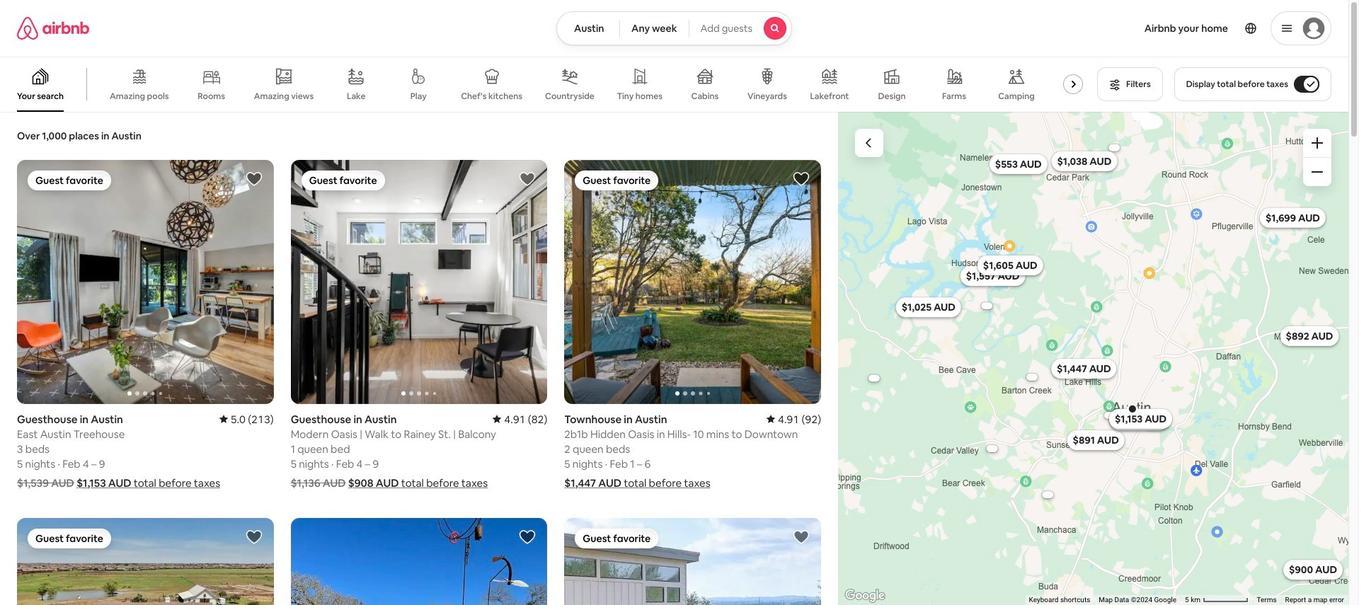 Task type: describe. For each thing, give the bounding box(es) containing it.
add to wishlist: cottage in cedar creek image
[[519, 529, 536, 546]]

5.0 out of 5 average rating,  213 reviews image
[[219, 412, 274, 426]]

profile element
[[809, 0, 1332, 57]]

the location you searched image
[[1127, 403, 1138, 415]]

zoom in image
[[1312, 137, 1323, 149]]

zoom out image
[[1312, 166, 1323, 178]]



Task type: vqa. For each thing, say whether or not it's contained in the screenshot.
topmost "in"
no



Task type: locate. For each thing, give the bounding box(es) containing it.
google image
[[842, 587, 889, 605]]

2 add to wishlist: guesthouse in austin image from the left
[[519, 171, 536, 188]]

add to wishlist: home in austin image
[[793, 529, 810, 546]]

None search field
[[557, 11, 792, 45]]

add to wishlist: guesthouse in austin image for 5.0 out of 5 average rating,  213 reviews image
[[245, 171, 262, 188]]

add to wishlist: guesthouse in austin image
[[245, 171, 262, 188], [519, 171, 536, 188]]

1 add to wishlist: guesthouse in austin image from the left
[[245, 171, 262, 188]]

add to wishlist: barn in pflugerville image
[[245, 529, 262, 546]]

add to wishlist: guesthouse in austin image for 4.91 out of 5 average rating,  82 reviews image
[[519, 171, 536, 188]]

0 horizontal spatial add to wishlist: guesthouse in austin image
[[245, 171, 262, 188]]

google map
showing 28 stays. region
[[838, 112, 1349, 605]]

add to wishlist: townhouse in austin image
[[793, 171, 810, 188]]

group
[[0, 57, 1099, 112], [17, 160, 274, 404], [291, 160, 548, 404], [565, 160, 821, 404], [17, 518, 274, 605], [291, 518, 548, 605], [565, 518, 821, 605]]

4.91 out of 5 average rating,  82 reviews image
[[493, 412, 548, 426]]

4.91 out of 5 average rating,  92 reviews image
[[767, 412, 821, 426]]

1 horizontal spatial add to wishlist: guesthouse in austin image
[[519, 171, 536, 188]]



